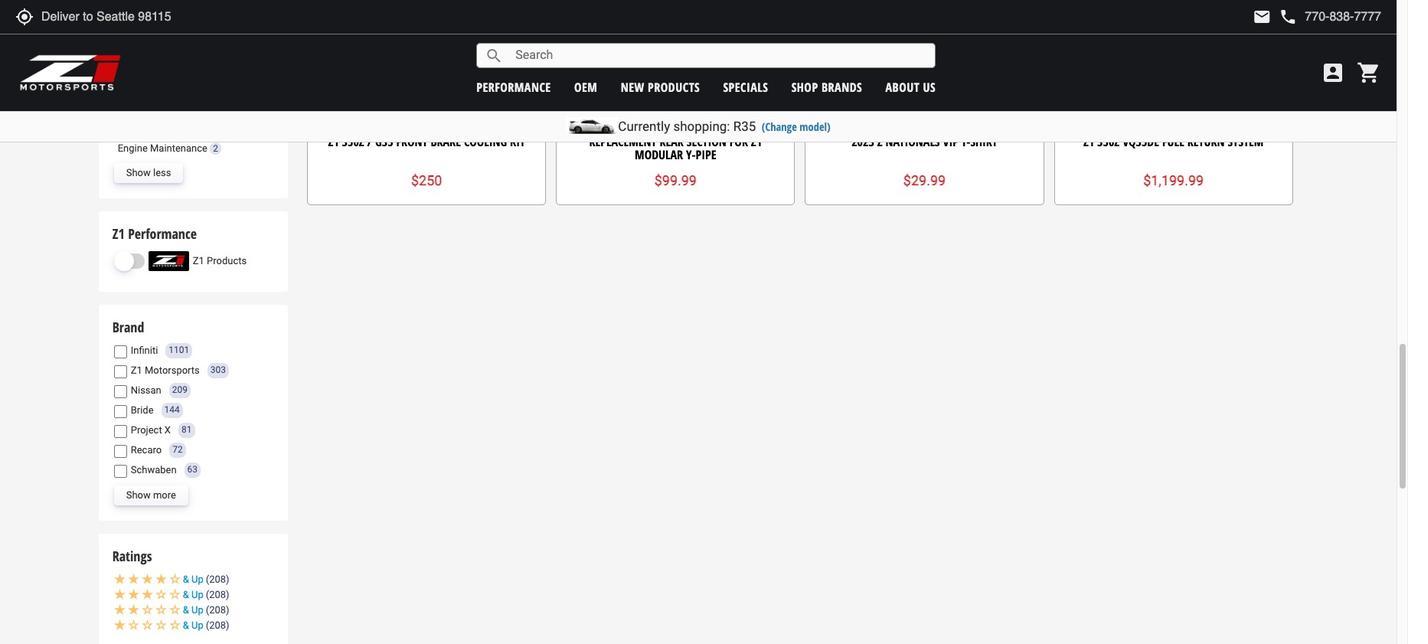 Task type: vqa. For each thing, say whether or not it's contained in the screenshot.


Task type: locate. For each thing, give the bounding box(es) containing it.
performance up gear
[[118, 71, 175, 83]]

z1 left vq35de
[[1084, 133, 1095, 150]]

shirt
[[971, 133, 998, 150]]

None checkbox
[[114, 406, 127, 419], [114, 425, 127, 439], [114, 445, 127, 458], [114, 465, 127, 478], [114, 406, 127, 419], [114, 425, 127, 439], [114, 445, 127, 458], [114, 465, 127, 478]]

None checkbox
[[114, 346, 127, 359], [114, 366, 127, 379], [114, 386, 127, 399], [114, 346, 127, 359], [114, 366, 127, 379], [114, 386, 127, 399]]

63
[[187, 464, 198, 475]]

shop brands link
[[792, 79, 863, 95]]

new products link
[[621, 79, 700, 95]]

shopping_cart link
[[1354, 61, 1382, 85]]

performance link
[[477, 79, 551, 95]]

show more button
[[114, 486, 188, 506]]

show inside button
[[126, 490, 151, 501]]

parts up 10
[[178, 71, 201, 83]]

z
[[878, 133, 883, 150]]

350z for vq35de
[[1098, 133, 1120, 150]]

350z
[[342, 133, 364, 150], [1098, 133, 1120, 150]]

new
[[621, 79, 645, 95]]

z1 left "/"
[[328, 133, 339, 150]]

front
[[396, 133, 428, 150]]

z1 down show less button
[[112, 224, 125, 243]]

2 208 from the top
[[209, 589, 226, 601]]

4 208 from the top
[[209, 620, 226, 631]]

2
[[213, 143, 218, 154]]

gear
[[132, 85, 153, 97]]

z1 inside replacement rear section for z1 modular y-pipe
[[751, 133, 762, 150]]

209
[[172, 385, 188, 396]]

recaro
[[131, 444, 162, 456]]

parts down category
[[141, 57, 165, 68]]

& up 208
[[183, 574, 226, 585], [183, 589, 226, 601], [183, 605, 226, 616], [183, 620, 226, 631]]

oem parts performance parts z1 gear clearance 10
[[118, 57, 204, 111]]

1 vertical spatial parts
[[178, 71, 201, 83]]

1 up from the top
[[191, 574, 204, 585]]

t-
[[962, 133, 971, 150]]

nissan
[[131, 384, 161, 396]]

Search search field
[[503, 44, 935, 67]]

0 horizontal spatial parts
[[141, 57, 165, 68]]

303
[[210, 365, 226, 376]]

brake
[[431, 133, 461, 150]]

vip
[[943, 133, 959, 150]]

/
[[367, 133, 372, 150]]

oem inside oem parts performance parts z1 gear clearance 10
[[118, 57, 139, 68]]

$1,199.99
[[1144, 172, 1204, 188]]

z1 350z / g35 front brake cooling kit
[[328, 133, 525, 150]]

specials link
[[723, 79, 769, 95]]

z1 down infiniti
[[131, 364, 142, 376]]

show left less
[[126, 167, 151, 178]]

3 208 from the top
[[209, 605, 226, 616]]

motorsports
[[145, 364, 200, 376]]

show left more on the left bottom
[[126, 490, 151, 501]]

z1 right the for
[[751, 133, 762, 150]]

show for brand
[[126, 490, 151, 501]]

project
[[131, 424, 162, 436]]

z1 for z1 motorsports
[[131, 364, 142, 376]]

(change
[[762, 119, 797, 134]]

oem left new
[[574, 79, 598, 95]]

brand
[[112, 318, 144, 336]]

performance
[[477, 79, 551, 95]]

2 show from the top
[[126, 490, 151, 501]]

account_box
[[1321, 61, 1346, 85]]

z1
[[118, 85, 129, 97], [328, 133, 339, 150], [751, 133, 762, 150], [1084, 133, 1095, 150], [112, 224, 125, 243], [193, 255, 204, 266], [131, 364, 142, 376]]

z1 left products
[[193, 255, 204, 266]]

1 horizontal spatial 350z
[[1098, 133, 1120, 150]]

phone link
[[1279, 8, 1382, 26]]

us
[[923, 79, 936, 95]]

1 show from the top
[[126, 167, 151, 178]]

parts
[[141, 57, 165, 68], [178, 71, 201, 83]]

3 & from the top
[[183, 605, 189, 616]]

350z left vq35de
[[1098, 133, 1120, 150]]

x
[[165, 424, 171, 436]]

3 up from the top
[[191, 605, 204, 616]]

section
[[687, 133, 727, 150]]

show less button
[[114, 163, 183, 183]]

350z left "/"
[[342, 133, 364, 150]]

z1 left gear
[[118, 85, 129, 97]]

specials
[[723, 79, 769, 95]]

z1 products
[[193, 255, 247, 266]]

1 horizontal spatial oem
[[574, 79, 598, 95]]

2 & from the top
[[183, 589, 189, 601]]

0 vertical spatial show
[[126, 167, 151, 178]]

0 vertical spatial parts
[[141, 57, 165, 68]]

kit
[[510, 133, 525, 150]]

z1 performance
[[112, 224, 197, 243]]

new products
[[621, 79, 700, 95]]

0 vertical spatial oem
[[118, 57, 139, 68]]

performance down less
[[128, 224, 197, 243]]

currently shopping: r35 (change model)
[[618, 119, 831, 134]]

1 vertical spatial oem
[[574, 79, 598, 95]]

cooling
[[464, 133, 507, 150]]

4 & from the top
[[183, 620, 189, 631]]

208
[[209, 574, 226, 585], [209, 589, 226, 601], [209, 605, 226, 616], [209, 620, 226, 631]]

performance
[[118, 71, 175, 83], [128, 224, 197, 243]]

shopping_cart
[[1357, 61, 1382, 85]]

bride
[[131, 404, 154, 416]]

1 vertical spatial show
[[126, 490, 151, 501]]

products
[[648, 79, 700, 95]]

0 vertical spatial performance
[[118, 71, 175, 83]]

0 horizontal spatial 350z
[[342, 133, 364, 150]]

show
[[126, 167, 151, 178], [126, 490, 151, 501]]

2 350z from the left
[[1098, 133, 1120, 150]]

about us link
[[886, 79, 936, 95]]

10
[[167, 100, 178, 111]]

72
[[172, 445, 183, 455]]

0 horizontal spatial oem
[[118, 57, 139, 68]]

2023
[[852, 133, 875, 150]]

&
[[183, 574, 189, 585], [183, 589, 189, 601], [183, 605, 189, 616], [183, 620, 189, 631]]

z1 for z1 350z / g35 front brake cooling kit
[[328, 133, 339, 150]]

oem down category
[[118, 57, 139, 68]]

show inside button
[[126, 167, 151, 178]]

1 350z from the left
[[342, 133, 364, 150]]

z1 motorsports
[[131, 364, 200, 376]]

1 & from the top
[[183, 574, 189, 585]]



Task type: describe. For each thing, give the bounding box(es) containing it.
1 208 from the top
[[209, 574, 226, 585]]

pipe
[[696, 146, 717, 163]]

350z for /
[[342, 133, 364, 150]]

category
[[112, 31, 160, 49]]

$99.99
[[655, 172, 697, 188]]

r35
[[734, 119, 756, 134]]

vq35de
[[1123, 133, 1160, 150]]

z1 for z1 performance
[[112, 224, 125, 243]]

3 & up 208 from the top
[[183, 605, 226, 616]]

oem for oem
[[574, 79, 598, 95]]

2 & up 208 from the top
[[183, 589, 226, 601]]

currently
[[618, 119, 670, 134]]

1 horizontal spatial parts
[[178, 71, 201, 83]]

model)
[[800, 119, 831, 134]]

rear
[[660, 133, 684, 150]]

81
[[182, 425, 192, 435]]

g35
[[375, 133, 393, 150]]

replacement
[[589, 133, 657, 150]]

infiniti
[[131, 344, 158, 356]]

mail link
[[1253, 8, 1272, 26]]

1 & up 208 from the top
[[183, 574, 226, 585]]

mail
[[1253, 8, 1272, 26]]

account_box link
[[1318, 61, 1350, 85]]

brands
[[822, 79, 863, 95]]

ratings
[[112, 547, 152, 566]]

show more
[[126, 490, 176, 501]]

z1 motorsports logo image
[[19, 54, 122, 92]]

shop
[[792, 79, 819, 95]]

mail phone
[[1253, 8, 1298, 26]]

y-
[[686, 146, 696, 163]]

z1 for z1 products
[[193, 255, 204, 266]]

1101
[[169, 345, 189, 356]]

project x
[[131, 424, 171, 436]]

phone
[[1279, 8, 1298, 26]]

$29.99
[[904, 172, 946, 188]]

engine
[[118, 142, 148, 154]]

for
[[730, 133, 748, 150]]

clearance
[[118, 100, 162, 111]]

my_location
[[15, 8, 34, 26]]

z1 inside oem parts performance parts z1 gear clearance 10
[[118, 85, 129, 97]]

(change model) link
[[762, 119, 831, 134]]

oem link
[[574, 79, 598, 95]]

more
[[153, 490, 176, 501]]

search
[[485, 46, 503, 65]]

less
[[153, 167, 171, 178]]

4 & up 208 from the top
[[183, 620, 226, 631]]

shopping:
[[674, 119, 730, 134]]

nationals
[[886, 133, 940, 150]]

engine maintenance 2
[[118, 142, 218, 154]]

return
[[1188, 133, 1225, 150]]

replacement rear section for z1 modular y-pipe
[[589, 133, 762, 163]]

maintenance
[[150, 142, 208, 154]]

products
[[207, 255, 247, 266]]

system
[[1228, 133, 1264, 150]]

4 up from the top
[[191, 620, 204, 631]]

2 up from the top
[[191, 589, 204, 601]]

z1 for z1 350z vq35de fuel return system
[[1084, 133, 1095, 150]]

2023 z nationals vip t-shirt
[[852, 133, 998, 150]]

oem for oem parts performance parts z1 gear clearance 10
[[118, 57, 139, 68]]

shop brands
[[792, 79, 863, 95]]

$250
[[411, 172, 442, 188]]

modular
[[635, 146, 683, 163]]

schwaben
[[131, 464, 177, 475]]

show for category
[[126, 167, 151, 178]]

about us
[[886, 79, 936, 95]]

performance inside oem parts performance parts z1 gear clearance 10
[[118, 71, 175, 83]]

show less
[[126, 167, 171, 178]]

1 vertical spatial performance
[[128, 224, 197, 243]]

fuel
[[1163, 133, 1185, 150]]

144
[[164, 405, 180, 415]]

about
[[886, 79, 920, 95]]

z1 350z vq35de fuel return system
[[1084, 133, 1264, 150]]



